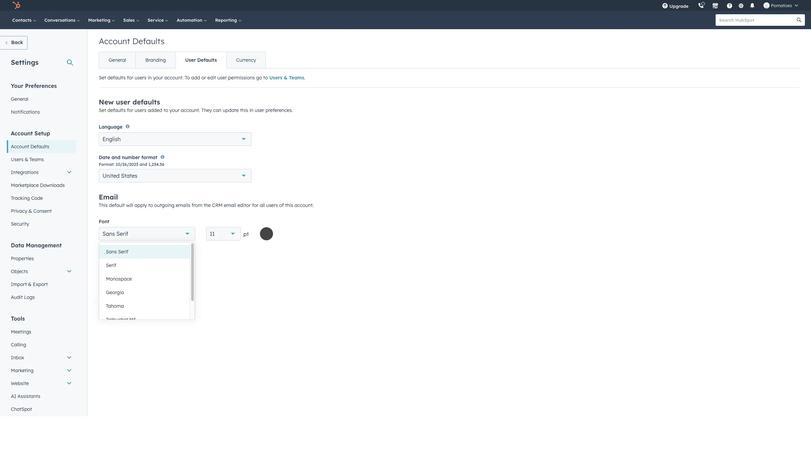 Task type: locate. For each thing, give the bounding box(es) containing it.
defaults inside the user defaults link
[[197, 57, 217, 63]]

marketing
[[88, 17, 112, 23], [11, 368, 34, 374]]

sans serif up monospace
[[106, 249, 129, 255]]

set up the new
[[99, 75, 106, 81]]

new
[[99, 98, 114, 106]]

1 horizontal spatial users & teams link
[[269, 75, 304, 81]]

0 vertical spatial for
[[127, 75, 133, 81]]

user right edit
[[217, 75, 227, 81]]

marketing link
[[84, 11, 119, 29]]

1 vertical spatial marketing
[[11, 368, 34, 374]]

0 vertical spatial serif
[[117, 231, 128, 237]]

service link
[[144, 11, 173, 29]]

sans serif down font
[[103, 231, 128, 237]]

Search HubSpot search field
[[716, 14, 799, 26]]

go
[[256, 75, 262, 81]]

0 vertical spatial users
[[269, 75, 283, 81]]

0 vertical spatial sans serif
[[103, 231, 128, 237]]

2 vertical spatial defaults
[[108, 107, 126, 113]]

1 horizontal spatial your
[[170, 107, 180, 113]]

sans up monospace
[[106, 249, 117, 255]]

currency link
[[227, 52, 266, 68]]

0 horizontal spatial your
[[153, 75, 163, 81]]

0 horizontal spatial general link
[[7, 93, 76, 106]]

defaults inside account defaults link
[[30, 144, 49, 150]]

and right date
[[112, 154, 121, 161]]

hubspot image
[[12, 1, 20, 10]]

defaults down setup
[[30, 144, 49, 150]]

2 vertical spatial users
[[266, 202, 278, 209]]

notifications link
[[7, 106, 76, 119]]

1 vertical spatial defaults
[[133, 98, 160, 106]]

defaults right user
[[197, 57, 217, 63]]

0 vertical spatial account
[[99, 36, 130, 46]]

import & export link
[[7, 278, 76, 291]]

account left setup
[[11, 130, 33, 137]]

& inside import & export link
[[28, 282, 32, 288]]

audit logs
[[11, 295, 35, 301]]

list box
[[99, 243, 195, 327]]

to right go
[[264, 75, 268, 81]]

1 vertical spatial users & teams link
[[7, 153, 76, 166]]

0 horizontal spatial users
[[11, 157, 23, 163]]

account. right "of" at the left top
[[295, 202, 314, 209]]

contacts
[[12, 17, 33, 23]]

1 horizontal spatial to
[[164, 107, 168, 113]]

marketplace downloads link
[[7, 179, 76, 192]]

& up "integrations"
[[25, 157, 28, 163]]

monospace
[[106, 276, 132, 282]]

0 horizontal spatial in
[[148, 75, 152, 81]]

user left preferences.
[[255, 107, 264, 113]]

0 vertical spatial to
[[264, 75, 268, 81]]

marketplaces button
[[709, 0, 723, 11]]

your inside new user defaults set defaults for users added to your account. they can update this in user preferences.
[[170, 107, 180, 113]]

marketplace
[[11, 182, 39, 189]]

1 horizontal spatial in
[[250, 107, 254, 113]]

account down marketing 'link'
[[99, 36, 130, 46]]

tools
[[11, 316, 25, 322]]

marketing inside "button"
[[11, 368, 34, 374]]

united states
[[103, 172, 137, 179]]

0 vertical spatial set
[[99, 75, 106, 81]]

1 vertical spatial serif
[[118, 249, 129, 255]]

0 horizontal spatial user
[[116, 98, 130, 106]]

serif inside sans serif button
[[118, 249, 129, 255]]

code
[[31, 195, 43, 201]]

defaults up branding link
[[132, 36, 165, 46]]

0 horizontal spatial this
[[240, 107, 248, 113]]

account defaults down sales link
[[99, 36, 165, 46]]

0 vertical spatial general link
[[99, 52, 136, 68]]

0 vertical spatial marketing
[[88, 17, 112, 23]]

0 vertical spatial users & teams link
[[269, 75, 304, 81]]

0 horizontal spatial defaults
[[30, 144, 49, 150]]

1 vertical spatial your
[[170, 107, 180, 113]]

back link
[[0, 36, 27, 50]]

service
[[148, 17, 165, 23]]

search button
[[794, 14, 806, 26]]

2 vertical spatial user
[[255, 107, 264, 113]]

general for account
[[109, 57, 126, 63]]

serif up monospace
[[106, 263, 116, 269]]

search image
[[797, 18, 802, 22]]

defaults up the new
[[108, 75, 126, 81]]

privacy & consent
[[11, 208, 52, 214]]

users & teams link
[[269, 75, 304, 81], [7, 153, 76, 166]]

2 horizontal spatial user
[[255, 107, 264, 113]]

users & teams
[[11, 157, 44, 163]]

edit
[[208, 75, 216, 81]]

users down branding link
[[135, 75, 147, 81]]

to right the apply
[[148, 202, 153, 209]]

in right update
[[250, 107, 254, 113]]

0 vertical spatial teams
[[289, 75, 304, 81]]

export
[[33, 282, 48, 288]]

1 vertical spatial users
[[135, 107, 147, 113]]

set inside new user defaults set defaults for users added to your account. they can update this in user preferences.
[[99, 107, 106, 113]]

added
[[148, 107, 162, 113]]

objects
[[11, 269, 28, 275]]

users left added
[[135, 107, 147, 113]]

general link for preferences
[[7, 93, 76, 106]]

privacy & consent link
[[7, 205, 76, 218]]

1 vertical spatial account
[[11, 130, 33, 137]]

2 vertical spatial serif
[[106, 263, 116, 269]]

1 horizontal spatial general link
[[99, 52, 136, 68]]

1 vertical spatial general
[[11, 96, 28, 102]]

2 vertical spatial to
[[148, 202, 153, 209]]

set down the new
[[99, 107, 106, 113]]

navigation
[[99, 52, 266, 69]]

and down format
[[140, 162, 147, 167]]

permissions
[[228, 75, 255, 81]]

website button
[[7, 377, 76, 390]]

your preferences
[[11, 83, 57, 89]]

1 vertical spatial this
[[285, 202, 293, 209]]

user
[[185, 57, 196, 63]]

to inside email this default will apply to outgoing emails from the crm email editor for all users of this account.
[[148, 202, 153, 209]]

in down branding link
[[148, 75, 152, 81]]

1 horizontal spatial user
[[217, 75, 227, 81]]

marketing up website
[[11, 368, 34, 374]]

defaults up added
[[133, 98, 160, 106]]

users right go
[[269, 75, 283, 81]]

sans inside button
[[106, 249, 117, 255]]

new user defaults set defaults for users added to your account. they can update this in user preferences.
[[99, 98, 293, 113]]

preferences.
[[266, 107, 293, 113]]

1 vertical spatial sans serif
[[106, 249, 129, 255]]

account setup
[[11, 130, 50, 137]]

0 vertical spatial user
[[217, 75, 227, 81]]

format
[[141, 154, 158, 161]]

tracking
[[11, 195, 30, 201]]

in inside new user defaults set defaults for users added to your account. they can update this in user preferences.
[[250, 107, 254, 113]]

users inside new user defaults set defaults for users added to your account. they can update this in user preferences.
[[135, 107, 147, 113]]

& right "privacy"
[[29, 208, 32, 214]]

marketing left the "sales"
[[88, 17, 112, 23]]

this right "of" at the left top
[[285, 202, 293, 209]]

0 horizontal spatial general
[[11, 96, 28, 102]]

users left "of" at the left top
[[266, 202, 278, 209]]

1 vertical spatial teams
[[30, 157, 44, 163]]

0 horizontal spatial users & teams link
[[7, 153, 76, 166]]

menu item
[[694, 0, 695, 11]]

email
[[224, 202, 236, 209]]

account defaults up the 'users & teams'
[[11, 144, 49, 150]]

1 horizontal spatial general
[[109, 57, 126, 63]]

0 vertical spatial general
[[109, 57, 126, 63]]

1 vertical spatial for
[[127, 107, 133, 113]]

in
[[148, 75, 152, 81], [250, 107, 254, 113]]

outgoing
[[154, 202, 175, 209]]

downloads
[[40, 182, 65, 189]]

trebuchet
[[106, 317, 128, 323]]

import
[[11, 282, 27, 288]]

defaults
[[108, 75, 126, 81], [133, 98, 160, 106], [108, 107, 126, 113]]

2 horizontal spatial to
[[264, 75, 268, 81]]

states
[[121, 172, 137, 179]]

general link for defaults
[[99, 52, 136, 68]]

0 vertical spatial account.
[[164, 75, 184, 81]]

2 horizontal spatial defaults
[[197, 57, 217, 63]]

users & teams link up "integrations"
[[7, 153, 76, 166]]

navigation containing general
[[99, 52, 266, 69]]

2 vertical spatial defaults
[[30, 144, 49, 150]]

defaults for account defaults link
[[30, 144, 49, 150]]

for
[[127, 75, 133, 81], [127, 107, 133, 113], [252, 202, 259, 209]]

1 vertical spatial users
[[11, 157, 23, 163]]

defaults down the new
[[108, 107, 126, 113]]

menu containing pomatoes
[[658, 0, 804, 11]]

general for your
[[11, 96, 28, 102]]

date
[[99, 154, 110, 161]]

1 horizontal spatial marketing
[[88, 17, 112, 23]]

they
[[201, 107, 212, 113]]

defaults
[[132, 36, 165, 46], [197, 57, 217, 63], [30, 144, 49, 150]]

general inside your preferences element
[[11, 96, 28, 102]]

0 vertical spatial defaults
[[132, 36, 165, 46]]

0 horizontal spatial to
[[148, 202, 153, 209]]

& for teams
[[25, 157, 28, 163]]

account up the 'users & teams'
[[11, 144, 29, 150]]

for inside new user defaults set defaults for users added to your account. they can update this in user preferences.
[[127, 107, 133, 113]]

this right update
[[240, 107, 248, 113]]

0 vertical spatial defaults
[[108, 75, 126, 81]]

notifications button
[[747, 0, 759, 11]]

branding
[[145, 57, 166, 63]]

user defaults link
[[175, 52, 227, 68]]

properties
[[11, 256, 34, 262]]

2 vertical spatial for
[[252, 202, 259, 209]]

serif up sans serif button on the bottom left of the page
[[117, 231, 128, 237]]

account. left to
[[164, 75, 184, 81]]

notifications
[[11, 109, 40, 115]]

inbox
[[11, 355, 24, 361]]

1 vertical spatial in
[[250, 107, 254, 113]]

list box containing sans serif
[[99, 243, 195, 327]]

consent
[[33, 208, 52, 214]]

user right the new
[[116, 98, 130, 106]]

united
[[103, 172, 120, 179]]

sans down font
[[103, 231, 115, 237]]

of
[[279, 202, 284, 209]]

& inside privacy & consent link
[[29, 208, 32, 214]]

1 horizontal spatial and
[[140, 162, 147, 167]]

1 vertical spatial set
[[99, 107, 106, 113]]

1 vertical spatial defaults
[[197, 57, 217, 63]]

2 vertical spatial account
[[11, 144, 29, 150]]

1 horizontal spatial this
[[285, 202, 293, 209]]

0 vertical spatial this
[[240, 107, 248, 113]]

ai assistants link
[[7, 390, 76, 403]]

account for users & teams
[[11, 130, 33, 137]]

1 horizontal spatial account defaults
[[99, 36, 165, 46]]

to
[[185, 75, 190, 81]]

2 vertical spatial account.
[[295, 202, 314, 209]]

to
[[264, 75, 268, 81], [164, 107, 168, 113], [148, 202, 153, 209]]

0 vertical spatial and
[[112, 154, 121, 161]]

1 horizontal spatial defaults
[[132, 36, 165, 46]]

users up "integrations"
[[11, 157, 23, 163]]

2 set from the top
[[99, 107, 106, 113]]

users
[[135, 75, 147, 81], [135, 107, 147, 113], [266, 202, 278, 209]]

integrations
[[11, 170, 39, 176]]

for inside email this default will apply to outgoing emails from the crm email editor for all users of this account.
[[252, 202, 259, 209]]

& left export on the left bottom of page
[[28, 282, 32, 288]]

1 vertical spatial account defaults
[[11, 144, 49, 150]]

account. left they
[[181, 107, 200, 113]]

1 vertical spatial general link
[[7, 93, 76, 106]]

1 vertical spatial to
[[164, 107, 168, 113]]

automation
[[177, 17, 204, 23]]

tahoma
[[106, 303, 124, 310]]

0 vertical spatial sans
[[103, 231, 115, 237]]

1 vertical spatial account.
[[181, 107, 200, 113]]

11 button
[[206, 227, 241, 241]]

help image
[[727, 3, 733, 9]]

0 horizontal spatial marketing
[[11, 368, 34, 374]]

1 vertical spatial user
[[116, 98, 130, 106]]

0 horizontal spatial account defaults
[[11, 144, 49, 150]]

your right added
[[170, 107, 180, 113]]

settings image
[[738, 3, 745, 9]]

your
[[153, 75, 163, 81], [170, 107, 180, 113]]

menu
[[658, 0, 804, 11]]

date and number format
[[99, 154, 158, 161]]

to inside new user defaults set defaults for users added to your account. they can update this in user preferences.
[[164, 107, 168, 113]]

0 vertical spatial users
[[135, 75, 147, 81]]

sans serif inside button
[[106, 249, 129, 255]]

number
[[122, 154, 140, 161]]

account defaults inside account setup element
[[11, 144, 49, 150]]

users & teams link right go
[[269, 75, 304, 81]]

& inside users & teams link
[[25, 157, 28, 163]]

all
[[260, 202, 265, 209]]

this inside new user defaults set defaults for users added to your account. they can update this in user preferences.
[[240, 107, 248, 113]]

1 vertical spatial and
[[140, 162, 147, 167]]

to right added
[[164, 107, 168, 113]]

users inside email this default will apply to outgoing emails from the crm email editor for all users of this account.
[[266, 202, 278, 209]]

1 vertical spatial sans
[[106, 249, 117, 255]]

your down branding
[[153, 75, 163, 81]]

help button
[[724, 0, 736, 11]]

and
[[112, 154, 121, 161], [140, 162, 147, 167]]

add
[[191, 75, 200, 81]]

your
[[11, 83, 23, 89]]

back
[[11, 39, 23, 46]]

your preferences element
[[7, 82, 76, 119]]

sans
[[103, 231, 115, 237], [106, 249, 117, 255]]

serif up serif button
[[118, 249, 129, 255]]

account for branding
[[99, 36, 130, 46]]

0 horizontal spatial teams
[[30, 157, 44, 163]]



Task type: describe. For each thing, give the bounding box(es) containing it.
pomatoes
[[772, 3, 793, 8]]

the
[[204, 202, 211, 209]]

notifications image
[[750, 3, 756, 9]]

meetings link
[[7, 326, 76, 339]]

logs
[[24, 295, 35, 301]]

sans serif inside dropdown button
[[103, 231, 128, 237]]

& for export
[[28, 282, 32, 288]]

privacy
[[11, 208, 27, 214]]

defaults for the user defaults link
[[197, 57, 217, 63]]

language
[[99, 124, 123, 130]]

10/26/2023
[[116, 162, 138, 167]]

tools element
[[7, 315, 76, 416]]

format:
[[99, 162, 115, 167]]

calling link
[[7, 339, 76, 352]]

currency
[[236, 57, 256, 63]]

marketplaces image
[[713, 3, 719, 9]]

user defaults
[[185, 57, 217, 63]]

marketing inside 'link'
[[88, 17, 112, 23]]

crm
[[212, 202, 223, 209]]

font
[[99, 219, 109, 225]]

english
[[103, 136, 121, 143]]

tracking code link
[[7, 192, 76, 205]]

data management element
[[7, 242, 76, 304]]

reporting
[[215, 17, 238, 23]]

sans serif button
[[99, 227, 195, 241]]

sans serif button
[[99, 245, 190, 259]]

trebuchet ms button
[[99, 313, 190, 327]]

users inside account setup element
[[11, 157, 23, 163]]

teams inside users & teams link
[[30, 157, 44, 163]]

settings link
[[737, 2, 746, 9]]

& left .
[[284, 75, 288, 81]]

assistants
[[18, 394, 40, 400]]

audit
[[11, 295, 23, 301]]

ms
[[129, 317, 136, 323]]

objects button
[[7, 265, 76, 278]]

upgrade
[[670, 3, 689, 9]]

email this default will apply to outgoing emails from the crm email editor for all users of this account.
[[99, 193, 314, 209]]

data
[[11, 242, 24, 249]]

contacts link
[[8, 11, 40, 29]]

tyler black image
[[764, 2, 770, 8]]

ai
[[11, 394, 16, 400]]

calling icon button
[[696, 1, 707, 10]]

account. inside new user defaults set defaults for users added to your account. they can update this in user preferences.
[[181, 107, 200, 113]]

marketplace downloads
[[11, 182, 65, 189]]

tahoma button
[[99, 300, 190, 313]]

sans inside dropdown button
[[103, 231, 115, 237]]

calling icon image
[[699, 3, 705, 9]]

1 set from the top
[[99, 75, 106, 81]]

data management
[[11, 242, 62, 249]]

security
[[11, 221, 29, 227]]

english button
[[99, 133, 252, 146]]

editor
[[238, 202, 251, 209]]

0 horizontal spatial and
[[112, 154, 121, 161]]

tracking code
[[11, 195, 43, 201]]

integrations button
[[7, 166, 76, 179]]

0 vertical spatial account defaults
[[99, 36, 165, 46]]

set defaults for users in your account. to add or edit user permissions go to users & teams .
[[99, 75, 306, 81]]

this
[[99, 202, 108, 209]]

account setup element
[[7, 130, 76, 231]]

automation link
[[173, 11, 211, 29]]

format: 10/26/2023 and 1,234.56
[[99, 162, 165, 167]]

this inside email this default will apply to outgoing emails from the crm email editor for all users of this account.
[[285, 202, 293, 209]]

sales
[[123, 17, 136, 23]]

chatspot link
[[7, 403, 76, 416]]

account. inside email this default will apply to outgoing emails from the crm email editor for all users of this account.
[[295, 202, 314, 209]]

georgia
[[106, 290, 124, 296]]

conversations link
[[40, 11, 84, 29]]

marketing button
[[7, 365, 76, 377]]

serif button
[[99, 259, 190, 272]]

from
[[192, 202, 202, 209]]

serif inside serif button
[[106, 263, 116, 269]]

apply
[[135, 202, 147, 209]]

.
[[304, 75, 306, 81]]

management
[[26, 242, 62, 249]]

chatspot
[[11, 407, 32, 413]]

pomatoes button
[[760, 0, 803, 11]]

sales link
[[119, 11, 144, 29]]

0 vertical spatial your
[[153, 75, 163, 81]]

account defaults link
[[7, 140, 76, 153]]

security link
[[7, 218, 76, 231]]

default
[[109, 202, 125, 209]]

inbox button
[[7, 352, 76, 365]]

properties link
[[7, 252, 76, 265]]

setup
[[34, 130, 50, 137]]

serif inside sans serif dropdown button
[[117, 231, 128, 237]]

0 vertical spatial in
[[148, 75, 152, 81]]

1 horizontal spatial teams
[[289, 75, 304, 81]]

united states button
[[99, 169, 252, 183]]

upgrade image
[[663, 3, 669, 9]]

reporting link
[[211, 11, 246, 29]]

import & export
[[11, 282, 48, 288]]

georgia button
[[99, 286, 190, 300]]

ai assistants
[[11, 394, 40, 400]]

meetings
[[11, 329, 31, 335]]

1 horizontal spatial users
[[269, 75, 283, 81]]

& for consent
[[29, 208, 32, 214]]



Task type: vqa. For each thing, say whether or not it's contained in the screenshot.
Export's &
yes



